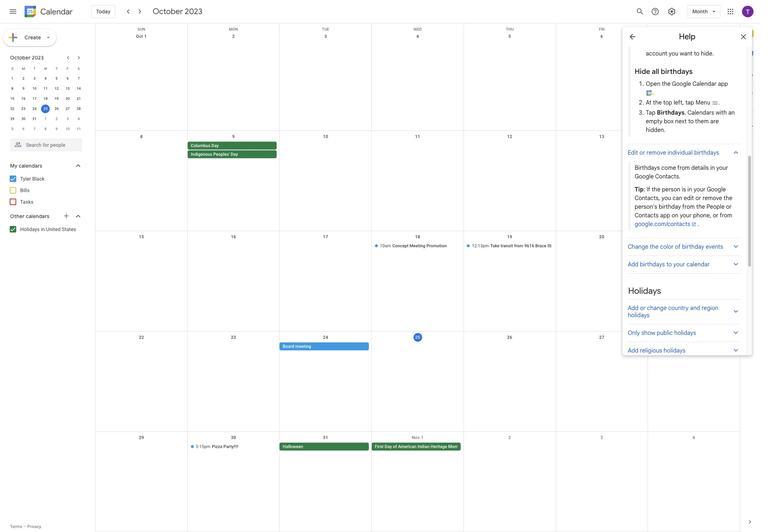 Task type: vqa. For each thing, say whether or not it's contained in the screenshot.


Task type: describe. For each thing, give the bounding box(es) containing it.
november 2 element
[[52, 115, 61, 123]]

10am concept meeting promotion
[[380, 243, 447, 249]]

october 2023 grid
[[7, 63, 84, 134]]

12 element
[[52, 84, 61, 93]]

november 4 element
[[74, 115, 83, 123]]

from
[[514, 243, 524, 249]]

w
[[44, 67, 47, 70]]

Search for people text field
[[14, 138, 78, 151]]

nov 1
[[412, 435, 424, 440]]

today button
[[92, 3, 115, 20]]

promotion
[[427, 243, 447, 249]]

states
[[62, 226, 76, 232]]

22 element
[[8, 105, 17, 113]]

board
[[283, 344, 294, 349]]

8 for sun
[[140, 134, 143, 139]]

tyler
[[20, 176, 31, 182]]

18 inside grid
[[415, 234, 421, 240]]

1 vertical spatial 22
[[139, 335, 144, 340]]

17 element
[[30, 94, 39, 103]]

board meeting button
[[280, 342, 369, 350]]

terms – privacy
[[10, 524, 41, 529]]

1 vertical spatial day
[[231, 152, 238, 157]]

row containing s
[[7, 63, 84, 74]]

row containing 1
[[7, 74, 84, 84]]

2 t from the left
[[56, 67, 58, 70]]

pizza
[[212, 444, 223, 449]]

14 element
[[74, 84, 83, 93]]

31 element
[[30, 115, 39, 123]]

bills
[[20, 187, 30, 193]]

united
[[46, 226, 61, 232]]

1 t from the left
[[33, 67, 36, 70]]

concept
[[393, 243, 409, 249]]

5:15pm pizza party!!!!
[[196, 444, 239, 449]]

10 for october 2023
[[32, 87, 37, 90]]

nov
[[412, 435, 420, 440]]

15 inside grid
[[139, 234, 144, 240]]

5 for oct 1
[[509, 34, 511, 39]]

25, today element
[[41, 105, 50, 113]]

6 for 1
[[67, 76, 69, 80]]

5:15pm
[[196, 444, 211, 449]]

fri
[[599, 27, 605, 32]]

21 element
[[74, 94, 83, 103]]

–
[[23, 524, 26, 529]]

holidays
[[20, 226, 40, 232]]

25 inside cell
[[44, 107, 48, 111]]

1 horizontal spatial 2023
[[185, 6, 203, 17]]

meeting
[[410, 243, 426, 249]]

black
[[32, 176, 45, 182]]

20 inside row group
[[66, 97, 70, 101]]

first day of american indian heritage month button
[[372, 443, 461, 451]]

of
[[393, 444, 397, 449]]

create
[[25, 34, 41, 41]]

peoples'
[[213, 152, 230, 157]]

board meeting
[[283, 344, 311, 349]]

columbus
[[191, 143, 211, 148]]

party!!!!
[[224, 444, 239, 449]]

10am
[[380, 243, 391, 249]]

8 inside "element"
[[45, 127, 47, 131]]

16 inside row group
[[21, 97, 25, 101]]

0 horizontal spatial 7
[[33, 127, 36, 131]]

10 element
[[30, 84, 39, 93]]

23 inside row group
[[21, 107, 25, 111]]

calendar heading
[[39, 7, 73, 17]]

take
[[491, 243, 500, 249]]

holidays in united states
[[20, 226, 76, 232]]

20 element
[[63, 94, 72, 103]]

1 down 25, today element
[[45, 117, 47, 121]]

22 inside 22 element
[[10, 107, 14, 111]]

row containing sun
[[96, 23, 740, 32]]

meeting
[[296, 344, 311, 349]]

2 inside 'element'
[[56, 117, 58, 121]]

24 element
[[30, 105, 39, 113]]

28 element
[[74, 105, 83, 113]]

terms
[[10, 524, 22, 529]]

month button
[[688, 3, 721, 20]]

privacy link
[[27, 524, 41, 529]]

other calendars button
[[1, 211, 89, 222]]

privacy
[[27, 524, 41, 529]]

hospital
[[580, 243, 596, 249]]

15 element
[[8, 94, 17, 103]]

7 for oct 1
[[693, 34, 696, 39]]

1 horizontal spatial october
[[153, 6, 183, 17]]

19 element
[[52, 94, 61, 103]]

month inside the month dropdown button
[[693, 8, 708, 15]]

23 element
[[19, 105, 28, 113]]

mon
[[229, 27, 238, 32]]

november 3 element
[[63, 115, 72, 123]]

thu
[[506, 27, 514, 32]]

create button
[[3, 29, 56, 46]]

tyler black
[[20, 176, 45, 182]]

9 for october 2023
[[22, 87, 24, 90]]

november 5 element
[[8, 125, 17, 133]]

add other calendars image
[[63, 212, 70, 220]]

13 element
[[63, 84, 72, 93]]

november 6 element
[[19, 125, 28, 133]]

ford
[[570, 243, 579, 249]]

24 inside 24 "element"
[[32, 107, 37, 111]]

5 inside november 5 element
[[11, 127, 13, 131]]

row containing oct 1
[[96, 31, 740, 131]]

0 vertical spatial october 2023
[[153, 6, 203, 17]]

25 inside grid
[[415, 335, 421, 340]]

21 inside "21" element
[[77, 97, 81, 101]]

day for first
[[385, 444, 392, 449]]



Task type: locate. For each thing, give the bounding box(es) containing it.
11 for sun
[[415, 134, 421, 139]]

0 vertical spatial 17
[[32, 97, 37, 101]]

0 vertical spatial 10
[[32, 87, 37, 90]]

1 horizontal spatial 15
[[139, 234, 144, 240]]

row
[[96, 23, 740, 32], [96, 31, 740, 131], [7, 63, 84, 74], [7, 74, 84, 84], [7, 84, 84, 94], [7, 94, 84, 104], [7, 104, 84, 114], [7, 114, 84, 124], [7, 124, 84, 134], [96, 131, 740, 231], [96, 231, 740, 332], [96, 332, 740, 432], [96, 432, 740, 532]]

f
[[67, 67, 69, 70]]

30 inside 30 element
[[21, 117, 25, 121]]

0 horizontal spatial month
[[449, 444, 461, 449]]

brace
[[536, 243, 547, 249]]

november 7 element
[[30, 125, 39, 133]]

0 horizontal spatial 31
[[32, 117, 37, 121]]

28
[[77, 107, 81, 111], [692, 335, 697, 340]]

5
[[509, 34, 511, 39], [56, 76, 58, 80], [11, 127, 13, 131]]

row group containing 1
[[7, 74, 84, 134]]

s
[[11, 67, 13, 70], [78, 67, 80, 70]]

2 vertical spatial 11
[[415, 134, 421, 139]]

11 inside grid
[[415, 134, 421, 139]]

1 vertical spatial 25
[[415, 335, 421, 340]]

0 vertical spatial 16
[[21, 97, 25, 101]]

11 element
[[41, 84, 50, 93]]

0 horizontal spatial 22
[[10, 107, 14, 111]]

28 inside 28 element
[[77, 107, 81, 111]]

23
[[21, 107, 25, 111], [231, 335, 236, 340]]

8 inside grid
[[140, 134, 143, 139]]

6 for oct 1
[[601, 34, 604, 39]]

calendars inside 'dropdown button'
[[19, 163, 42, 169]]

12 inside row group
[[55, 87, 59, 90]]

0 vertical spatial 5
[[509, 34, 511, 39]]

1 vertical spatial 15
[[139, 234, 144, 240]]

10 inside 'row'
[[66, 127, 70, 131]]

9 up 16 element
[[22, 87, 24, 90]]

2 s from the left
[[78, 67, 80, 70]]

19
[[55, 97, 59, 101], [508, 234, 513, 240]]

cell
[[96, 142, 188, 159], [188, 142, 280, 159], [280, 142, 372, 159], [372, 142, 464, 159], [556, 142, 648, 159], [648, 142, 740, 159], [96, 242, 188, 251], [188, 242, 280, 251], [280, 242, 372, 251], [556, 242, 648, 251], [648, 242, 740, 251], [96, 342, 188, 351], [188, 342, 280, 351], [372, 342, 464, 351], [556, 342, 648, 351], [648, 342, 740, 351], [556, 443, 648, 451], [648, 443, 740, 451]]

tab list
[[741, 23, 761, 512]]

1 horizontal spatial 12
[[508, 134, 513, 139]]

2 horizontal spatial 11
[[415, 134, 421, 139]]

2
[[232, 34, 235, 39], [22, 76, 24, 80], [56, 117, 58, 121], [509, 435, 511, 440]]

5 for 1
[[56, 76, 58, 80]]

3
[[325, 34, 327, 39], [33, 76, 36, 80], [67, 117, 69, 121], [601, 435, 604, 440]]

1 horizontal spatial t
[[56, 67, 58, 70]]

6 inside 'element'
[[22, 127, 24, 131]]

calendars
[[19, 163, 42, 169], [26, 213, 49, 220]]

19 down 12 element
[[55, 97, 59, 101]]

13 for sun
[[600, 134, 605, 139]]

column header inside 'row'
[[649, 23, 740, 31]]

0 horizontal spatial 29
[[10, 117, 14, 121]]

24
[[32, 107, 37, 111], [323, 335, 328, 340]]

in
[[41, 226, 45, 232]]

6 inside grid
[[601, 34, 604, 39]]

1 horizontal spatial october 2023
[[153, 6, 203, 17]]

0 horizontal spatial 28
[[77, 107, 81, 111]]

heritage
[[431, 444, 447, 449]]

20
[[66, 97, 70, 101], [600, 234, 605, 240]]

18 up meeting
[[415, 234, 421, 240]]

1 vertical spatial 30
[[231, 435, 236, 440]]

2 horizontal spatial 5
[[509, 34, 511, 39]]

american
[[398, 444, 417, 449]]

transit
[[501, 243, 513, 249]]

27
[[66, 107, 70, 111], [600, 335, 605, 340]]

15 inside row group
[[10, 97, 14, 101]]

1 horizontal spatial 20
[[600, 234, 605, 240]]

0 vertical spatial 18
[[44, 97, 48, 101]]

12
[[55, 87, 59, 90], [508, 134, 513, 139]]

19 inside '19' element
[[55, 97, 59, 101]]

30
[[21, 117, 25, 121], [231, 435, 236, 440]]

0 vertical spatial 9
[[22, 87, 24, 90]]

2 vertical spatial day
[[385, 444, 392, 449]]

month right the settings menu icon
[[693, 8, 708, 15]]

31 for nov 1
[[323, 435, 328, 440]]

0 vertical spatial 26
[[55, 107, 59, 111]]

calendars up in
[[26, 213, 49, 220]]

s left m
[[11, 67, 13, 70]]

1 vertical spatial 24
[[323, 335, 328, 340]]

30 up party!!!! on the bottom left of the page
[[231, 435, 236, 440]]

october
[[153, 6, 183, 17], [10, 54, 31, 61]]

29 for 1
[[10, 117, 14, 121]]

12:13pm take transit from 9616 brace st to henry ford hospital
[[472, 243, 596, 249]]

9
[[22, 87, 24, 90], [56, 127, 58, 131], [232, 134, 235, 139]]

0 horizontal spatial day
[[212, 143, 219, 148]]

31 inside grid
[[323, 435, 328, 440]]

1 vertical spatial 19
[[508, 234, 513, 240]]

1 horizontal spatial 6
[[67, 76, 69, 80]]

12:13pm
[[472, 243, 489, 249]]

17 inside "october 2023" grid
[[32, 97, 37, 101]]

26 inside "october 2023" grid
[[55, 107, 59, 111]]

halloween button
[[280, 443, 369, 451]]

21 inside grid
[[692, 234, 697, 240]]

1 horizontal spatial 13
[[600, 134, 605, 139]]

30 for 1
[[21, 117, 25, 121]]

13 inside row group
[[66, 87, 70, 90]]

29 inside row group
[[10, 117, 14, 121]]

0 vertical spatial 15
[[10, 97, 14, 101]]

29 inside grid
[[139, 435, 144, 440]]

0 vertical spatial 28
[[77, 107, 81, 111]]

0 vertical spatial 27
[[66, 107, 70, 111]]

my calendars button
[[1, 160, 89, 172]]

18 inside row group
[[44, 97, 48, 101]]

18 element
[[41, 94, 50, 103]]

0 horizontal spatial 9
[[22, 87, 24, 90]]

25
[[44, 107, 48, 111], [415, 335, 421, 340]]

0 vertical spatial 21
[[77, 97, 81, 101]]

0 horizontal spatial 17
[[32, 97, 37, 101]]

1 vertical spatial 31
[[323, 435, 328, 440]]

2 horizontal spatial 10
[[323, 134, 328, 139]]

indigenous peoples' day button
[[188, 150, 277, 158]]

8
[[11, 87, 13, 90], [45, 127, 47, 131], [140, 134, 143, 139]]

21
[[77, 97, 81, 101], [692, 234, 697, 240]]

1 horizontal spatial 26
[[508, 335, 513, 340]]

16 inside grid
[[231, 234, 236, 240]]

day inside first day of american indian heritage month button
[[385, 444, 392, 449]]

calendars inside dropdown button
[[26, 213, 49, 220]]

s right "f"
[[78, 67, 80, 70]]

0 horizontal spatial 10
[[32, 87, 37, 90]]

0 vertical spatial 23
[[21, 107, 25, 111]]

10 for sun
[[323, 134, 328, 139]]

0 horizontal spatial 15
[[10, 97, 14, 101]]

my
[[10, 163, 17, 169]]

calendar element
[[23, 4, 73, 20]]

indian
[[418, 444, 430, 449]]

0 vertical spatial 11
[[44, 87, 48, 90]]

cell containing columbus day
[[188, 142, 280, 159]]

4 inside november 4 element
[[78, 117, 80, 121]]

9 for sun
[[232, 134, 235, 139]]

t left "f"
[[56, 67, 58, 70]]

7
[[693, 34, 696, 39], [78, 76, 80, 80], [33, 127, 36, 131]]

9 inside grid
[[232, 134, 235, 139]]

2 horizontal spatial 7
[[693, 34, 696, 39]]

None search field
[[0, 136, 89, 151]]

0 vertical spatial 7
[[693, 34, 696, 39]]

29 element
[[8, 115, 17, 123]]

0 vertical spatial 20
[[66, 97, 70, 101]]

main drawer image
[[9, 7, 17, 16]]

1 horizontal spatial 10
[[66, 127, 70, 131]]

column header
[[649, 23, 740, 31]]

11 inside 11 element
[[44, 87, 48, 90]]

29 for nov 1
[[139, 435, 144, 440]]

25 cell
[[40, 104, 51, 114]]

5 down 29 element
[[11, 127, 13, 131]]

1 horizontal spatial 17
[[323, 234, 328, 240]]

other calendars
[[10, 213, 49, 220]]

1 horizontal spatial 31
[[323, 435, 328, 440]]

1 horizontal spatial 5
[[56, 76, 58, 80]]

0 horizontal spatial october
[[10, 54, 31, 61]]

27 element
[[63, 105, 72, 113]]

oct
[[136, 34, 143, 39]]

0 horizontal spatial 21
[[77, 97, 81, 101]]

0 horizontal spatial 16
[[21, 97, 25, 101]]

to
[[553, 243, 557, 249]]

0 horizontal spatial 11
[[44, 87, 48, 90]]

1 up 15 element
[[11, 76, 13, 80]]

day down columbus day button
[[231, 152, 238, 157]]

29
[[10, 117, 14, 121], [139, 435, 144, 440]]

columbus day button
[[188, 142, 277, 150]]

row containing 5
[[7, 124, 84, 134]]

november 11 element
[[74, 125, 83, 133]]

calendars up tyler black
[[19, 163, 42, 169]]

1 vertical spatial october
[[10, 54, 31, 61]]

16 element
[[19, 94, 28, 103]]

november 10 element
[[63, 125, 72, 133]]

month right heritage
[[449, 444, 461, 449]]

13
[[66, 87, 70, 90], [600, 134, 605, 139]]

calendars for my calendars
[[19, 163, 42, 169]]

oct 1
[[136, 34, 147, 39]]

columbus day indigenous peoples' day
[[191, 143, 238, 157]]

0 vertical spatial calendars
[[19, 163, 42, 169]]

24 up board meeting button
[[323, 335, 328, 340]]

13 for october 2023
[[66, 87, 70, 90]]

31
[[32, 117, 37, 121], [323, 435, 328, 440]]

t left w
[[33, 67, 36, 70]]

9 inside 'row'
[[56, 127, 58, 131]]

2 horizontal spatial 9
[[232, 134, 235, 139]]

1 vertical spatial 28
[[692, 335, 697, 340]]

my calendars list
[[1, 173, 89, 208]]

13 inside grid
[[600, 134, 605, 139]]

12 inside grid
[[508, 134, 513, 139]]

0 horizontal spatial 13
[[66, 87, 70, 90]]

30 for nov 1
[[231, 435, 236, 440]]

0 horizontal spatial 27
[[66, 107, 70, 111]]

19 up transit
[[508, 234, 513, 240]]

0 horizontal spatial 6
[[22, 127, 24, 131]]

1 horizontal spatial 16
[[231, 234, 236, 240]]

m
[[22, 67, 25, 70]]

15
[[10, 97, 14, 101], [139, 234, 144, 240]]

henry
[[558, 243, 569, 249]]

5 up 12 element
[[56, 76, 58, 80]]

11 inside november 11 element
[[77, 127, 81, 131]]

7 down 31 element
[[33, 127, 36, 131]]

day for columbus
[[212, 143, 219, 148]]

10 inside grid
[[323, 134, 328, 139]]

calendar
[[40, 7, 73, 17]]

my calendars
[[10, 163, 42, 169]]

1 right oct in the top left of the page
[[144, 34, 147, 39]]

31 inside 31 element
[[32, 117, 37, 121]]

november 8 element
[[41, 125, 50, 133]]

st
[[548, 243, 552, 249]]

26 element
[[52, 105, 61, 113]]

30 inside grid
[[231, 435, 236, 440]]

7 inside grid
[[693, 34, 696, 39]]

t
[[33, 67, 36, 70], [56, 67, 58, 70]]

1 vertical spatial 8
[[45, 127, 47, 131]]

2 vertical spatial 8
[[140, 134, 143, 139]]

0 vertical spatial 8
[[11, 87, 13, 90]]

11 for october 2023
[[44, 87, 48, 90]]

9 down the november 2 'element' at the left of the page
[[56, 127, 58, 131]]

other
[[10, 213, 25, 220]]

0 horizontal spatial 2023
[[32, 54, 44, 61]]

20 inside grid
[[600, 234, 605, 240]]

23 inside grid
[[231, 335, 236, 340]]

indigenous
[[191, 152, 212, 157]]

first day of american indian heritage month
[[375, 444, 461, 449]]

0 vertical spatial 24
[[32, 107, 37, 111]]

10
[[32, 87, 37, 90], [66, 127, 70, 131], [323, 134, 328, 139]]

0 horizontal spatial 5
[[11, 127, 13, 131]]

18 down 11 element
[[44, 97, 48, 101]]

7 for 1
[[78, 76, 80, 80]]

6 down the fri at the top
[[601, 34, 604, 39]]

1 vertical spatial 2023
[[32, 54, 44, 61]]

grid containing oct 1
[[95, 23, 740, 532]]

calendars for other calendars
[[26, 213, 49, 220]]

1 horizontal spatial 7
[[78, 76, 80, 80]]

1 horizontal spatial 11
[[77, 127, 81, 131]]

settings menu image
[[668, 7, 677, 16]]

8 for october 2023
[[11, 87, 13, 90]]

halloween
[[283, 444, 303, 449]]

1 s from the left
[[11, 67, 13, 70]]

1 horizontal spatial month
[[693, 8, 708, 15]]

5 down thu
[[509, 34, 511, 39]]

27 inside grid
[[600, 335, 605, 340]]

0 horizontal spatial s
[[11, 67, 13, 70]]

terms link
[[10, 524, 22, 529]]

1 vertical spatial calendars
[[26, 213, 49, 220]]

0 vertical spatial 12
[[55, 87, 59, 90]]

7 up 14 on the left top
[[78, 76, 80, 80]]

16
[[21, 97, 25, 101], [231, 234, 236, 240]]

14
[[77, 87, 81, 90]]

row group
[[7, 74, 84, 134]]

1 vertical spatial october 2023
[[10, 54, 44, 61]]

0 vertical spatial 25
[[44, 107, 48, 111]]

day up peoples'
[[212, 143, 219, 148]]

grid
[[95, 23, 740, 532]]

november 1 element
[[41, 115, 50, 123]]

1 vertical spatial 17
[[323, 234, 328, 240]]

0 horizontal spatial october 2023
[[10, 54, 44, 61]]

4
[[417, 34, 419, 39], [45, 76, 47, 80], [78, 117, 80, 121], [693, 435, 696, 440]]

2023
[[185, 6, 203, 17], [32, 54, 44, 61]]

1 vertical spatial 10
[[66, 127, 70, 131]]

day
[[212, 143, 219, 148], [231, 152, 238, 157], [385, 444, 392, 449]]

6 down 30 element
[[22, 127, 24, 131]]

12 for october 2023
[[55, 87, 59, 90]]

november 9 element
[[52, 125, 61, 133]]

9 up columbus day button
[[232, 134, 235, 139]]

1
[[144, 34, 147, 39], [11, 76, 13, 80], [45, 117, 47, 121], [421, 435, 424, 440]]

1 vertical spatial 29
[[139, 435, 144, 440]]

0 vertical spatial day
[[212, 143, 219, 148]]

9616
[[525, 243, 535, 249]]

28 inside grid
[[692, 335, 697, 340]]

today
[[96, 8, 111, 15]]

18
[[44, 97, 48, 101], [415, 234, 421, 240]]

6 down "f"
[[67, 76, 69, 80]]

day left of
[[385, 444, 392, 449]]

1 vertical spatial 18
[[415, 234, 421, 240]]

2 horizontal spatial day
[[385, 444, 392, 449]]

support image
[[651, 7, 660, 16]]

31 down 24 "element"
[[32, 117, 37, 121]]

1 horizontal spatial 23
[[231, 335, 236, 340]]

30 element
[[19, 115, 28, 123]]

1 horizontal spatial 25
[[415, 335, 421, 340]]

1 horizontal spatial 30
[[231, 435, 236, 440]]

7 down the month dropdown button
[[693, 34, 696, 39]]

2 horizontal spatial 6
[[601, 34, 604, 39]]

0 vertical spatial 29
[[10, 117, 14, 121]]

first
[[375, 444, 384, 449]]

31 up halloween 'button'
[[323, 435, 328, 440]]

30 down 23 element
[[21, 117, 25, 121]]

tasks
[[20, 199, 33, 205]]

0 horizontal spatial 12
[[55, 87, 59, 90]]

1 right nov on the bottom of page
[[421, 435, 424, 440]]

1 vertical spatial 11
[[77, 127, 81, 131]]

0 horizontal spatial 30
[[21, 117, 25, 121]]

5 inside grid
[[509, 34, 511, 39]]

1 horizontal spatial 24
[[323, 335, 328, 340]]

19 inside grid
[[508, 234, 513, 240]]

tue
[[322, 27, 329, 32]]

1 horizontal spatial s
[[78, 67, 80, 70]]

wed
[[414, 27, 422, 32]]

sun
[[138, 27, 145, 32]]

1 vertical spatial 13
[[600, 134, 605, 139]]

1 horizontal spatial 9
[[56, 127, 58, 131]]

0 vertical spatial october
[[153, 6, 183, 17]]

24 down 17 element
[[32, 107, 37, 111]]

0 vertical spatial 2023
[[185, 6, 203, 17]]

12 for sun
[[508, 134, 513, 139]]

month inside first day of american indian heritage month button
[[449, 444, 461, 449]]

17
[[32, 97, 37, 101], [323, 234, 328, 240]]

22
[[10, 107, 14, 111], [139, 335, 144, 340]]

31 for 1
[[32, 117, 37, 121]]

27 inside row group
[[66, 107, 70, 111]]

1 vertical spatial 23
[[231, 335, 236, 340]]



